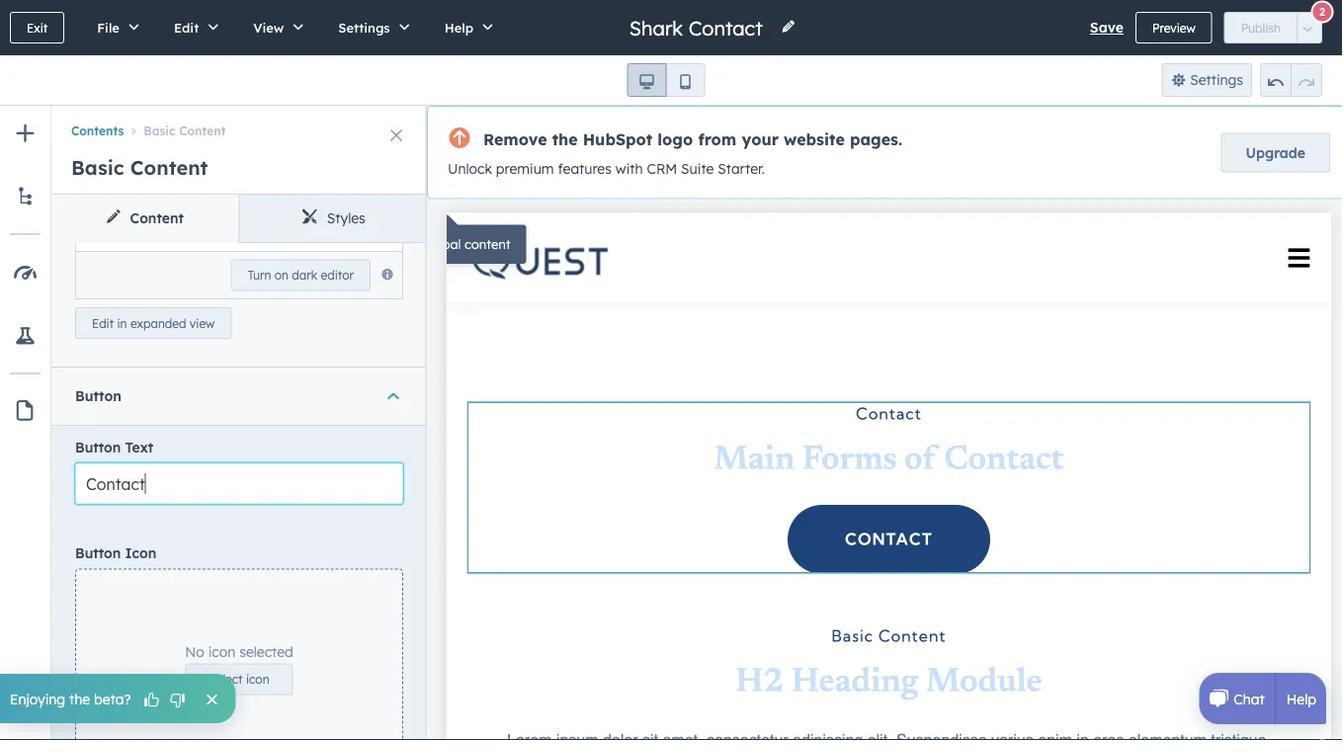 Task type: describe. For each thing, give the bounding box(es) containing it.
icon for no
[[208, 643, 236, 660]]

publish button
[[1224, 12, 1298, 43]]

turn on dark editor button
[[231, 259, 371, 291]]

edit for edit
[[174, 19, 199, 36]]

expanded
[[130, 316, 186, 331]]

editor
[[321, 268, 354, 283]]

0 vertical spatial settings button
[[318, 0, 424, 55]]

1 vertical spatial settings button
[[1162, 63, 1252, 97]]

publish group
[[1224, 12, 1323, 43]]

save button
[[1090, 16, 1124, 40]]

your
[[742, 129, 779, 149]]

navigation containing contents
[[51, 106, 427, 141]]

logo
[[658, 129, 693, 149]]

turn
[[248, 268, 271, 283]]

select
[[209, 672, 243, 687]]

0 vertical spatial content
[[179, 123, 226, 138]]

upgrade
[[1246, 144, 1306, 161]]

button icon
[[75, 544, 157, 561]]

preview
[[1152, 20, 1196, 35]]

close image
[[390, 129, 402, 141]]

button for button icon
[[75, 544, 121, 561]]

help inside button
[[444, 19, 474, 36]]

pages.
[[850, 129, 903, 149]]

chat
[[1234, 690, 1265, 707]]

remove
[[483, 129, 547, 149]]

unlock premium features with crm suite starter.
[[448, 160, 765, 177]]

text
[[125, 438, 153, 455]]

button for button text
[[75, 438, 121, 455]]

turn on dark editor
[[248, 268, 354, 283]]

file button
[[76, 0, 153, 55]]

exit
[[27, 20, 48, 35]]

suite
[[681, 160, 714, 177]]

selected
[[239, 643, 293, 660]]

contents button
[[71, 123, 124, 138]]

no icon selected
[[185, 643, 293, 660]]

dark
[[292, 268, 317, 283]]

1 vertical spatial settings
[[1190, 71, 1243, 88]]

select icon
[[209, 672, 269, 687]]

preview button
[[1136, 12, 1213, 43]]

enjoying the beta? button
[[0, 674, 236, 724]]

styles
[[327, 210, 365, 227]]

crm
[[647, 160, 677, 177]]

edit in expanded view button
[[75, 307, 232, 339]]

basic inside navigation
[[144, 123, 175, 138]]

button text
[[75, 438, 153, 455]]

contents
[[71, 123, 124, 138]]

edit button
[[153, 0, 232, 55]]

features
[[558, 160, 612, 177]]

2 group from the left
[[1260, 63, 1323, 97]]

2 vertical spatial content
[[130, 210, 184, 227]]



Task type: locate. For each thing, give the bounding box(es) containing it.
tab list containing content
[[51, 195, 427, 243]]

content
[[179, 123, 226, 138], [130, 155, 208, 180], [130, 210, 184, 227]]

2
[[1320, 5, 1326, 19]]

settings down preview
[[1190, 71, 1243, 88]]

styles link
[[239, 195, 427, 242]]

button inside dropdown button
[[75, 388, 122, 405]]

1 horizontal spatial the
[[552, 129, 578, 149]]

basic content button
[[124, 123, 226, 138]]

1 vertical spatial help
[[1287, 690, 1317, 707]]

0 vertical spatial button
[[75, 388, 122, 405]]

1 horizontal spatial settings button
[[1162, 63, 1252, 97]]

upgrade link
[[1221, 133, 1330, 172]]

basic right contents
[[144, 123, 175, 138]]

tab panel
[[51, 0, 427, 740]]

settings
[[338, 19, 390, 36], [1190, 71, 1243, 88]]

1 vertical spatial icon
[[246, 672, 269, 687]]

1 vertical spatial content
[[130, 155, 208, 180]]

navigation
[[51, 106, 427, 141]]

tab list
[[51, 195, 427, 243]]

basic content inside navigation
[[144, 123, 226, 138]]

icon
[[208, 643, 236, 660], [246, 672, 269, 687]]

remove the hubspot logo from your website pages.
[[483, 129, 903, 149]]

0 horizontal spatial settings button
[[318, 0, 424, 55]]

1 vertical spatial basic
[[71, 155, 124, 180]]

basic
[[144, 123, 175, 138], [71, 155, 124, 180]]

group
[[627, 63, 705, 97], [1260, 63, 1323, 97]]

button for button
[[75, 388, 122, 405]]

the
[[552, 129, 578, 149], [69, 690, 90, 707]]

edit in expanded view
[[92, 316, 215, 331]]

edit for edit in expanded view
[[92, 316, 114, 331]]

no
[[185, 643, 204, 660]]

1 horizontal spatial icon
[[246, 672, 269, 687]]

icon for select
[[246, 672, 269, 687]]

settings right view button
[[338, 19, 390, 36]]

icon
[[125, 544, 157, 561]]

1 horizontal spatial group
[[1260, 63, 1323, 97]]

button up button text
[[75, 388, 122, 405]]

button left icon
[[75, 544, 121, 561]]

file
[[97, 19, 120, 36]]

1 vertical spatial edit
[[92, 316, 114, 331]]

basic content right contents
[[144, 123, 226, 138]]

settings button
[[318, 0, 424, 55], [1162, 63, 1252, 97]]

in
[[117, 316, 127, 331]]

from
[[698, 129, 737, 149]]

content link
[[51, 195, 239, 242]]

website
[[784, 129, 845, 149]]

view button
[[232, 0, 318, 55]]

button left text on the left of the page
[[75, 438, 121, 455]]

0 horizontal spatial basic
[[71, 155, 124, 180]]

0 vertical spatial settings
[[338, 19, 390, 36]]

on
[[275, 268, 289, 283]]

0 vertical spatial icon
[[208, 643, 236, 660]]

icon down selected
[[246, 672, 269, 687]]

button button
[[75, 368, 403, 425]]

view
[[253, 19, 284, 36]]

edit inside button
[[92, 316, 114, 331]]

select icon button
[[185, 664, 293, 695]]

1 horizontal spatial help
[[1287, 690, 1317, 707]]

Contact text field
[[75, 463, 403, 504]]

group up logo
[[627, 63, 705, 97]]

with
[[616, 160, 643, 177]]

unlock
[[448, 160, 492, 177]]

1 vertical spatial basic content
[[71, 155, 208, 180]]

caret image
[[387, 386, 399, 406]]

the for enjoying
[[69, 690, 90, 707]]

basic content
[[144, 123, 226, 138], [71, 155, 208, 180]]

publish
[[1241, 20, 1281, 35]]

0 vertical spatial basic content
[[144, 123, 226, 138]]

icon right no in the bottom left of the page
[[208, 643, 236, 660]]

0 vertical spatial basic
[[144, 123, 175, 138]]

1 group from the left
[[627, 63, 705, 97]]

starter.
[[718, 160, 765, 177]]

0 horizontal spatial settings
[[338, 19, 390, 36]]

the left beta? in the left of the page
[[69, 690, 90, 707]]

basic down contents button
[[71, 155, 124, 180]]

0 horizontal spatial edit
[[92, 316, 114, 331]]

tab panel containing button
[[51, 0, 427, 740]]

1 button from the top
[[75, 388, 122, 405]]

1 horizontal spatial edit
[[174, 19, 199, 36]]

the up features
[[552, 129, 578, 149]]

help button
[[424, 0, 507, 55]]

1 horizontal spatial basic
[[144, 123, 175, 138]]

1 vertical spatial the
[[69, 690, 90, 707]]

edit left in
[[92, 316, 114, 331]]

thumbsup image
[[143, 692, 161, 710]]

2 vertical spatial button
[[75, 544, 121, 561]]

turn on dark editor application
[[75, 0, 403, 299]]

0 vertical spatial edit
[[174, 19, 199, 36]]

help
[[444, 19, 474, 36], [1287, 690, 1317, 707]]

edit inside "button"
[[174, 19, 199, 36]]

0 horizontal spatial the
[[69, 690, 90, 707]]

basic content down basic content button
[[71, 155, 208, 180]]

thumbsdown image
[[169, 692, 186, 710]]

exit link
[[10, 12, 64, 43]]

button
[[75, 388, 122, 405], [75, 438, 121, 455], [75, 544, 121, 561]]

icon inside button
[[246, 672, 269, 687]]

hubspot
[[583, 129, 653, 149]]

0 vertical spatial the
[[552, 129, 578, 149]]

0 horizontal spatial group
[[627, 63, 705, 97]]

premium
[[496, 160, 554, 177]]

group down publish group
[[1260, 63, 1323, 97]]

0 horizontal spatial icon
[[208, 643, 236, 660]]

0 horizontal spatial help
[[444, 19, 474, 36]]

edit
[[174, 19, 199, 36], [92, 316, 114, 331]]

None field
[[627, 14, 769, 41]]

1 horizontal spatial settings
[[1190, 71, 1243, 88]]

3 button from the top
[[75, 544, 121, 561]]

edit right file button
[[174, 19, 199, 36]]

0 vertical spatial help
[[444, 19, 474, 36]]

view
[[190, 316, 215, 331]]

the for remove
[[552, 129, 578, 149]]

beta?
[[94, 690, 131, 707]]

2 button from the top
[[75, 438, 121, 455]]

the inside button
[[69, 690, 90, 707]]

enjoying the beta?
[[10, 690, 131, 707]]

1 vertical spatial button
[[75, 438, 121, 455]]

enjoying
[[10, 690, 65, 707]]

save
[[1090, 19, 1124, 36]]



Task type: vqa. For each thing, say whether or not it's contained in the screenshot.
SEARCH HUBSPOT search box
no



